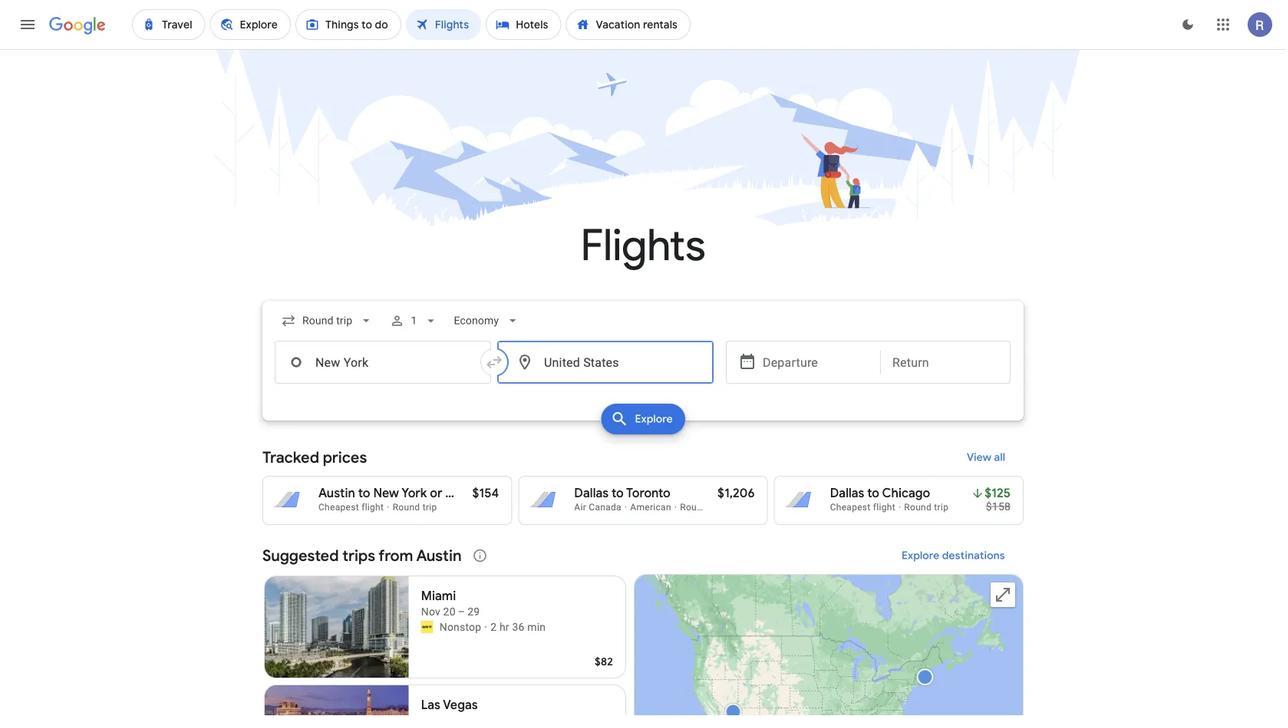 Task type: locate. For each thing, give the bounding box(es) containing it.
to for toronto
[[612, 486, 624, 501]]

0 horizontal spatial cheapest
[[319, 502, 359, 513]]

158 US dollars text field
[[986, 500, 1011, 513]]

round trip down chicago
[[905, 502, 949, 513]]

change appearance image
[[1170, 6, 1207, 43]]

0 horizontal spatial cheapest flight
[[319, 502, 384, 513]]

1 horizontal spatial to
[[612, 486, 624, 501]]

trip
[[423, 502, 437, 513], [710, 502, 725, 513], [935, 502, 949, 513]]

austin
[[319, 486, 355, 501], [416, 546, 462, 566]]

0 horizontal spatial round
[[393, 502, 420, 513]]

1 horizontal spatial cheapest flight
[[831, 502, 896, 513]]

trip down "$1,206" at right bottom
[[710, 502, 725, 513]]

explore destinations
[[902, 549, 1006, 563]]

Flight search field
[[250, 301, 1037, 439]]

or
[[430, 486, 443, 501]]

0 horizontal spatial dallas
[[575, 486, 609, 501]]

82 US dollars text field
[[595, 655, 613, 669]]

2 flight from the left
[[874, 502, 896, 513]]

austin inside tracked prices region
[[319, 486, 355, 501]]

explore left destinations
[[902, 549, 940, 563]]

None text field
[[275, 341, 491, 384], [498, 341, 714, 384], [275, 341, 491, 384], [498, 341, 714, 384]]

2 horizontal spatial to
[[868, 486, 880, 501]]

explore inside suggested trips from austin region
[[902, 549, 940, 563]]

air canada
[[575, 502, 622, 513]]

1 flight from the left
[[362, 502, 384, 513]]

dallas to chicago
[[831, 486, 931, 501]]

1 dallas from the left
[[575, 486, 609, 501]]

spirit image
[[421, 621, 434, 633]]

0 vertical spatial austin
[[319, 486, 355, 501]]

3 to from the left
[[868, 486, 880, 501]]

flight down new
[[362, 502, 384, 513]]

1 round trip from the left
[[393, 502, 437, 513]]

2 horizontal spatial round
[[905, 502, 932, 513]]

to
[[358, 486, 371, 501], [612, 486, 624, 501], [868, 486, 880, 501]]

2 trip from the left
[[710, 502, 725, 513]]

2 to from the left
[[612, 486, 624, 501]]

125 US dollars text field
[[985, 486, 1011, 501]]

flight
[[362, 502, 384, 513], [874, 502, 896, 513]]

dallas
[[575, 486, 609, 501], [831, 486, 865, 501]]

0 horizontal spatial to
[[358, 486, 371, 501]]

dallas left chicago
[[831, 486, 865, 501]]

36
[[512, 621, 525, 633]]

0 horizontal spatial explore
[[635, 412, 673, 426]]

0 horizontal spatial austin
[[319, 486, 355, 501]]

1 horizontal spatial round trip
[[680, 502, 725, 513]]

2 round trip from the left
[[680, 502, 725, 513]]

cheapest down prices
[[319, 502, 359, 513]]

trip up explore destinations button
[[935, 502, 949, 513]]

to left chicago
[[868, 486, 880, 501]]

round trip
[[393, 502, 437, 513], [680, 502, 725, 513], [905, 502, 949, 513]]

 image left 2
[[485, 620, 488, 635]]

 image
[[625, 502, 628, 513], [675, 502, 677, 513], [899, 502, 902, 513], [485, 620, 488, 635]]

flights
[[581, 218, 706, 273]]

2 horizontal spatial trip
[[935, 502, 949, 513]]

0 horizontal spatial round trip
[[393, 502, 437, 513]]

1 cheapest from the left
[[319, 502, 359, 513]]

explore up tracked prices region at the bottom of page
[[635, 412, 673, 426]]

round right american
[[680, 502, 708, 513]]

explore destinations button
[[884, 537, 1024, 574]]

cheapest
[[319, 502, 359, 513], [831, 502, 871, 513]]

0 horizontal spatial flight
[[362, 502, 384, 513]]

trips
[[343, 546, 375, 566]]

all
[[995, 451, 1006, 465]]

1 horizontal spatial explore
[[902, 549, 940, 563]]

1 horizontal spatial dallas
[[831, 486, 865, 501]]

$82
[[595, 655, 613, 669]]

1
[[411, 314, 417, 327]]

newark
[[446, 486, 490, 501]]

 image down chicago
[[899, 502, 902, 513]]

1 vertical spatial austin
[[416, 546, 462, 566]]

1 horizontal spatial trip
[[710, 502, 725, 513]]

prices
[[323, 448, 367, 467]]

miami
[[421, 589, 456, 604]]

1 horizontal spatial austin
[[416, 546, 462, 566]]

1 horizontal spatial flight
[[874, 502, 896, 513]]

154 US dollars text field
[[473, 486, 499, 501]]

2 cheapest from the left
[[831, 502, 871, 513]]

0 horizontal spatial trip
[[423, 502, 437, 513]]

flight down dallas to chicago at the right bottom
[[874, 502, 896, 513]]

$1,206
[[718, 486, 755, 501]]

2 dallas from the left
[[831, 486, 865, 501]]

Departure text field
[[763, 342, 869, 383]]

to up canada
[[612, 486, 624, 501]]

round down chicago
[[905, 502, 932, 513]]

2 cheapest flight from the left
[[831, 502, 896, 513]]

explore inside flight search field
[[635, 412, 673, 426]]

Return text field
[[893, 342, 999, 383]]

1 vertical spatial explore
[[902, 549, 940, 563]]

3 round trip from the left
[[905, 502, 949, 513]]

cheapest for austin
[[319, 502, 359, 513]]

0 vertical spatial explore
[[635, 412, 673, 426]]

cheapest flight for dallas
[[831, 502, 896, 513]]

round trip down "york"
[[393, 502, 437, 513]]

suggested trips from austin
[[263, 546, 462, 566]]

explore for explore destinations
[[902, 549, 940, 563]]

to left new
[[358, 486, 371, 501]]

austin up miami
[[416, 546, 462, 566]]

2 horizontal spatial round trip
[[905, 502, 949, 513]]

explore
[[635, 412, 673, 426], [902, 549, 940, 563]]

 image inside suggested trips from austin region
[[485, 620, 488, 635]]

austin down prices
[[319, 486, 355, 501]]

american
[[631, 502, 672, 513]]

austin to new york or newark
[[319, 486, 490, 501]]

1 horizontal spatial cheapest
[[831, 502, 871, 513]]

new
[[373, 486, 399, 501]]

None field
[[275, 307, 380, 335], [448, 307, 527, 335], [275, 307, 380, 335], [448, 307, 527, 335]]

trip down or
[[423, 502, 437, 513]]

cheapest flight down new
[[319, 502, 384, 513]]

cheapest flight
[[319, 502, 384, 513], [831, 502, 896, 513]]

explore button
[[601, 404, 685, 435]]

1 to from the left
[[358, 486, 371, 501]]

round
[[393, 502, 420, 513], [680, 502, 708, 513], [905, 502, 932, 513]]

cheapest flight down dallas to chicago at the right bottom
[[831, 502, 896, 513]]

1 cheapest flight from the left
[[319, 502, 384, 513]]

1 trip from the left
[[423, 502, 437, 513]]

round down 'austin to new york or newark' at the left of the page
[[393, 502, 420, 513]]

explore for explore
[[635, 412, 673, 426]]

$125
[[985, 486, 1011, 501]]

nov
[[421, 605, 441, 618]]

 image down dallas to toronto
[[625, 502, 628, 513]]

canada
[[589, 502, 622, 513]]

dallas up air canada at the bottom of the page
[[575, 486, 609, 501]]

tracked prices
[[263, 448, 367, 467]]

1 horizontal spatial round
[[680, 502, 708, 513]]

cheapest down dallas to chicago at the right bottom
[[831, 502, 871, 513]]

round trip down 1206 us dollars text field
[[680, 502, 725, 513]]



Task type: describe. For each thing, give the bounding box(es) containing it.
las vegas
[[421, 698, 478, 713]]

2 hr 36 min
[[491, 621, 546, 633]]

dallas to toronto
[[575, 486, 671, 501]]

1206 US dollars text field
[[718, 486, 755, 501]]

hr
[[500, 621, 510, 633]]

$158
[[986, 500, 1011, 513]]

destinations
[[943, 549, 1006, 563]]

chicago
[[883, 486, 931, 501]]

austin inside region
[[416, 546, 462, 566]]

2 round from the left
[[680, 502, 708, 513]]

3 round from the left
[[905, 502, 932, 513]]

2
[[491, 621, 497, 633]]

1 round from the left
[[393, 502, 420, 513]]

min
[[528, 621, 546, 633]]

3 trip from the left
[[935, 502, 949, 513]]

flight for new
[[362, 502, 384, 513]]

nonstop
[[440, 621, 482, 633]]

vegas
[[443, 698, 478, 713]]

view
[[967, 451, 992, 465]]

suggested trips from austin region
[[263, 537, 1024, 716]]

dallas for dallas to toronto
[[575, 486, 609, 501]]

1 button
[[383, 303, 445, 339]]

las vegas button
[[264, 685, 627, 716]]

cheapest flight for austin
[[319, 502, 384, 513]]

miami nov 20 – 29
[[421, 589, 480, 618]]

dallas for dallas to chicago
[[831, 486, 865, 501]]

main menu image
[[18, 15, 37, 34]]

flight for chicago
[[874, 502, 896, 513]]

tracked prices region
[[263, 439, 1024, 525]]

york
[[402, 486, 427, 501]]

$154
[[473, 486, 499, 501]]

suggested
[[263, 546, 339, 566]]

las
[[421, 698, 441, 713]]

from
[[379, 546, 413, 566]]

air
[[575, 502, 587, 513]]

to for chicago
[[868, 486, 880, 501]]

toronto
[[627, 486, 671, 501]]

tracked
[[263, 448, 319, 467]]

cheapest for dallas
[[831, 502, 871, 513]]

20 – 29
[[444, 605, 480, 618]]

to for new
[[358, 486, 371, 501]]

 image right american
[[675, 502, 677, 513]]

view all
[[967, 451, 1006, 465]]



Task type: vqa. For each thing, say whether or not it's contained in the screenshot.
the Orlando Jan 20 – 27, 2024
no



